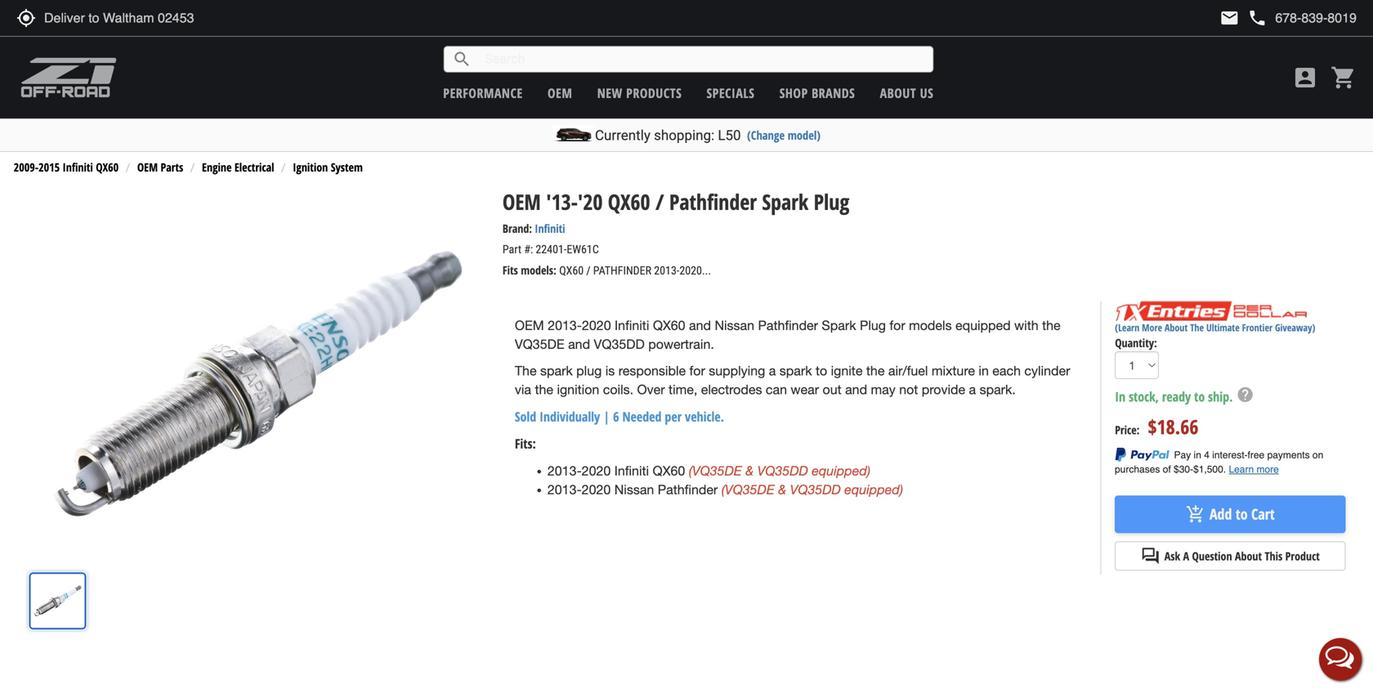 Task type: locate. For each thing, give the bounding box(es) containing it.
qx60 left the "oem parts" at left top
[[96, 159, 119, 175]]

question_answer ask a question about this product
[[1141, 547, 1321, 566]]

in
[[979, 364, 989, 379]]

and
[[689, 318, 711, 333], [568, 337, 591, 352], [846, 382, 868, 397]]

2 spark from the left
[[780, 364, 812, 379]]

1 horizontal spatial to
[[1195, 388, 1206, 406]]

the
[[1043, 318, 1061, 333], [867, 364, 885, 379], [535, 382, 554, 397]]

1 horizontal spatial a
[[970, 382, 977, 397]]

models
[[909, 318, 952, 333]]

question_answer
[[1141, 547, 1161, 566]]

2013- inside oem 2013-2020 infiniti qx60 and nissan pathfinder spark plug for models equipped with the vq35de and vq35dd powertrain.
[[548, 318, 582, 333]]

1 horizontal spatial &
[[779, 482, 787, 498]]

(vq35de
[[689, 463, 742, 479], [722, 482, 775, 498]]

new
[[598, 84, 623, 102]]

model)
[[788, 127, 821, 143]]

0 vertical spatial for
[[890, 318, 906, 333]]

about left us
[[880, 84, 917, 102]]

pathfinder inside oem '13-'20 qx60 / pathfinder spark plug brand: infiniti part #: 22401-ew61c fits models: qx60 / pathfinder 2013-2020...
[[670, 187, 757, 216]]

plug
[[577, 364, 602, 379]]

system
[[331, 159, 363, 175]]

sold individually | 6 needed per vehicle.
[[515, 408, 725, 426]]

to right add
[[1236, 505, 1248, 525]]

pathfinder down per
[[658, 482, 718, 498]]

0 horizontal spatial spark
[[541, 364, 573, 379]]

1 vertical spatial nissan
[[615, 482, 654, 498]]

1 horizontal spatial nissan
[[715, 318, 755, 333]]

currently shopping: l50 (change model)
[[595, 127, 821, 144]]

0 vertical spatial the
[[1191, 321, 1205, 334]]

the up 'via'
[[515, 364, 537, 379]]

0 vertical spatial vq35dd
[[594, 337, 645, 352]]

infiniti up responsible
[[615, 318, 650, 333]]

1 horizontal spatial the
[[1191, 321, 1205, 334]]

1 horizontal spatial the
[[867, 364, 885, 379]]

0 horizontal spatial to
[[816, 364, 828, 379]]

0 vertical spatial to
[[816, 364, 828, 379]]

qx60 right '20
[[608, 187, 651, 216]]

can
[[766, 382, 788, 397]]

2 horizontal spatial and
[[846, 382, 868, 397]]

0 horizontal spatial /
[[587, 264, 591, 278]]

models:
[[521, 262, 557, 278]]

0 vertical spatial about
[[880, 84, 917, 102]]

and down ignite
[[846, 382, 868, 397]]

2 vertical spatial 2020
[[582, 482, 611, 498]]

shopping_cart
[[1331, 65, 1358, 91]]

in
[[1116, 388, 1126, 406]]

2020 inside oem 2013-2020 infiniti qx60 and nissan pathfinder spark plug for models equipped with the vq35de and vq35dd powertrain.
[[582, 318, 611, 333]]

2020
[[582, 318, 611, 333], [582, 464, 611, 479], [582, 482, 611, 498]]

the
[[1191, 321, 1205, 334], [515, 364, 537, 379]]

pathfinder down currently shopping: l50 (change model)
[[670, 187, 757, 216]]

the up the may
[[867, 364, 885, 379]]

1 vertical spatial pathfinder
[[758, 318, 819, 333]]

plug up ignite
[[860, 318, 886, 333]]

oem up vq35de
[[515, 318, 544, 333]]

add
[[1210, 505, 1233, 525]]

new products
[[598, 84, 682, 102]]

1 vertical spatial plug
[[860, 318, 886, 333]]

about left this
[[1236, 549, 1263, 564]]

more
[[1143, 321, 1163, 334]]

qx60 for 2020
[[653, 464, 686, 479]]

a left spark.
[[970, 382, 977, 397]]

plug down model)
[[814, 187, 850, 216]]

1 horizontal spatial about
[[1165, 321, 1188, 334]]

(learn
[[1116, 321, 1140, 334]]

1 vertical spatial (vq35de
[[722, 482, 775, 498]]

2 vertical spatial about
[[1236, 549, 1263, 564]]

1 vertical spatial a
[[970, 382, 977, 397]]

1 horizontal spatial and
[[689, 318, 711, 333]]

1 horizontal spatial /
[[656, 187, 664, 216]]

pathfinder
[[670, 187, 757, 216], [758, 318, 819, 333], [658, 482, 718, 498]]

for left the models
[[890, 318, 906, 333]]

about inside question_answer ask a question about this product
[[1236, 549, 1263, 564]]

phone
[[1248, 8, 1268, 28]]

2009-2015 infiniti qx60
[[14, 159, 119, 175]]

pathfinder
[[594, 264, 652, 278]]

1 vertical spatial for
[[690, 364, 706, 379]]

1 vertical spatial and
[[568, 337, 591, 352]]

vehicle.
[[685, 408, 725, 426]]

electrical
[[235, 159, 274, 175]]

pathfinder inside 2013-2020 infiniti qx60 (vq35de & vq35dd equipped) 2013-2020 nissan pathfinder (vq35de & vq35dd equipped)
[[658, 482, 718, 498]]

nissan up supplying
[[715, 318, 755, 333]]

|
[[604, 408, 610, 426]]

/ right '20
[[656, 187, 664, 216]]

the inside the spark plug is responsible for supplying a spark to ignite the air/fuel mixture in each cylinder via the ignition coils. over time, electrodes can wear out and may not provide a spark.
[[515, 364, 537, 379]]

my_location
[[16, 8, 36, 28]]

equipped
[[956, 318, 1011, 333]]

to left ship.
[[1195, 388, 1206, 406]]

sold
[[515, 408, 537, 426]]

1 vertical spatial equipped)
[[845, 482, 904, 498]]

Search search field
[[472, 47, 933, 72]]

0 horizontal spatial plug
[[814, 187, 850, 216]]

1 horizontal spatial plug
[[860, 318, 886, 333]]

and up powertrain.
[[689, 318, 711, 333]]

/ down ew61c
[[587, 264, 591, 278]]

0 horizontal spatial the
[[515, 364, 537, 379]]

0 vertical spatial a
[[769, 364, 776, 379]]

0 horizontal spatial spark
[[762, 187, 809, 216]]

1 vertical spatial 2020
[[582, 464, 611, 479]]

spark.
[[980, 382, 1016, 397]]

1 vertical spatial the
[[867, 364, 885, 379]]

brands
[[812, 84, 856, 102]]

via
[[515, 382, 532, 397]]

performance link
[[443, 84, 523, 102]]

giveaway)
[[1276, 321, 1316, 334]]

mail link
[[1220, 8, 1240, 28]]

qx60 up powertrain.
[[653, 318, 686, 333]]

0 vertical spatial nissan
[[715, 318, 755, 333]]

a
[[1184, 549, 1190, 564]]

for up time,
[[690, 364, 706, 379]]

0 vertical spatial the
[[1043, 318, 1061, 333]]

price:
[[1116, 422, 1140, 438]]

oem left parts
[[137, 159, 158, 175]]

2 horizontal spatial to
[[1236, 505, 1248, 525]]

0 horizontal spatial &
[[746, 463, 754, 479]]

0 horizontal spatial nissan
[[615, 482, 654, 498]]

and inside the spark plug is responsible for supplying a spark to ignite the air/fuel mixture in each cylinder via the ignition coils. over time, electrodes can wear out and may not provide a spark.
[[846, 382, 868, 397]]

performance
[[443, 84, 523, 102]]

add_shopping_cart
[[1187, 505, 1206, 525]]

plug
[[814, 187, 850, 216], [860, 318, 886, 333]]

cylinder
[[1025, 364, 1071, 379]]

0 horizontal spatial a
[[769, 364, 776, 379]]

infiniti link
[[535, 221, 566, 236]]

equipped)
[[812, 463, 871, 479], [845, 482, 904, 498]]

pathfinder up the spark plug is responsible for supplying a spark to ignite the air/fuel mixture in each cylinder via the ignition coils. over time, electrodes can wear out and may not provide a spark.
[[758, 318, 819, 333]]

infiniti up 22401-
[[535, 221, 566, 236]]

qx60 inside oem 2013-2020 infiniti qx60 and nissan pathfinder spark plug for models equipped with the vq35de and vq35dd powertrain.
[[653, 318, 686, 333]]

1 vertical spatial /
[[587, 264, 591, 278]]

0 vertical spatial (vq35de
[[689, 463, 742, 479]]

over
[[637, 382, 665, 397]]

infiniti down needed
[[615, 464, 649, 479]]

1 horizontal spatial spark
[[822, 318, 857, 333]]

0 horizontal spatial the
[[535, 382, 554, 397]]

0 vertical spatial 2020
[[582, 318, 611, 333]]

1 vertical spatial the
[[515, 364, 537, 379]]

for inside oem 2013-2020 infiniti qx60 and nissan pathfinder spark plug for models equipped with the vq35de and vq35dd powertrain.
[[890, 318, 906, 333]]

each
[[993, 364, 1021, 379]]

oem parts
[[137, 159, 183, 175]]

0 horizontal spatial for
[[690, 364, 706, 379]]

spark down (change model) link
[[762, 187, 809, 216]]

the right with
[[1043, 318, 1061, 333]]

ignition
[[293, 159, 328, 175]]

mail phone
[[1220, 8, 1268, 28]]

wear
[[791, 382, 819, 397]]

0 vertical spatial pathfinder
[[670, 187, 757, 216]]

for
[[890, 318, 906, 333], [690, 364, 706, 379]]

spark
[[762, 187, 809, 216], [822, 318, 857, 333]]

spark up ignite
[[822, 318, 857, 333]]

0 vertical spatial spark
[[762, 187, 809, 216]]

qx60 for '13-
[[608, 187, 651, 216]]

1 vertical spatial spark
[[822, 318, 857, 333]]

currently
[[595, 127, 651, 144]]

to up out
[[816, 364, 828, 379]]

1 horizontal spatial for
[[890, 318, 906, 333]]

per
[[665, 408, 682, 426]]

1 vertical spatial to
[[1195, 388, 1206, 406]]

1 horizontal spatial spark
[[780, 364, 812, 379]]

nissan down needed
[[615, 482, 654, 498]]

nissan
[[715, 318, 755, 333], [615, 482, 654, 498]]

and up plug
[[568, 337, 591, 352]]

about right more
[[1165, 321, 1188, 334]]

about us link
[[880, 84, 934, 102]]

a up can
[[769, 364, 776, 379]]

0 vertical spatial plug
[[814, 187, 850, 216]]

spark up ignition
[[541, 364, 573, 379]]

about
[[880, 84, 917, 102], [1165, 321, 1188, 334], [1236, 549, 1263, 564]]

qx60 inside 2013-2020 infiniti qx60 (vq35de & vq35dd equipped) 2013-2020 nissan pathfinder (vq35de & vq35dd equipped)
[[653, 464, 686, 479]]

2 vertical spatial pathfinder
[[658, 482, 718, 498]]

2015
[[39, 159, 60, 175]]

the right 'via'
[[535, 382, 554, 397]]

0 horizontal spatial about
[[880, 84, 917, 102]]

to inside the spark plug is responsible for supplying a spark to ignite the air/fuel mixture in each cylinder via the ignition coils. over time, electrodes can wear out and may not provide a spark.
[[816, 364, 828, 379]]

ignition system
[[293, 159, 363, 175]]

oem up brand:
[[503, 187, 541, 216]]

oem inside oem '13-'20 qx60 / pathfinder spark plug brand: infiniti part #: 22401-ew61c fits models: qx60 / pathfinder 2013-2020...
[[503, 187, 541, 216]]

vq35dd inside oem 2013-2020 infiniti qx60 and nissan pathfinder spark plug for models equipped with the vq35de and vq35dd powertrain.
[[594, 337, 645, 352]]

qx60 down per
[[653, 464, 686, 479]]

2 horizontal spatial the
[[1043, 318, 1061, 333]]

2 vertical spatial and
[[846, 382, 868, 397]]

the left ultimate
[[1191, 321, 1205, 334]]

0 vertical spatial &
[[746, 463, 754, 479]]

supplying
[[709, 364, 766, 379]]

2 horizontal spatial about
[[1236, 549, 1263, 564]]

qx60
[[96, 159, 119, 175], [608, 187, 651, 216], [560, 264, 584, 278], [653, 318, 686, 333], [653, 464, 686, 479]]

vq35de
[[515, 337, 565, 352]]

spark up wear
[[780, 364, 812, 379]]

oem inside oem 2013-2020 infiniti qx60 and nissan pathfinder spark plug for models equipped with the vq35de and vq35dd powertrain.
[[515, 318, 544, 333]]



Task type: vqa. For each thing, say whether or not it's contained in the screenshot.
balancer timing chain link at the bottom of the page
no



Task type: describe. For each thing, give the bounding box(es) containing it.
0 vertical spatial and
[[689, 318, 711, 333]]

fits:
[[515, 435, 536, 453]]

qx60 down ew61c
[[560, 264, 584, 278]]

parts
[[161, 159, 183, 175]]

0 vertical spatial equipped)
[[812, 463, 871, 479]]

electrodes
[[701, 382, 763, 397]]

1 vertical spatial about
[[1165, 321, 1188, 334]]

brand:
[[503, 221, 532, 236]]

is
[[606, 364, 615, 379]]

#:
[[524, 243, 533, 256]]

about us
[[880, 84, 934, 102]]

2013- inside oem '13-'20 qx60 / pathfinder spark plug brand: infiniti part #: 22401-ew61c fits models: qx60 / pathfinder 2013-2020...
[[654, 264, 680, 278]]

oem link
[[548, 84, 573, 102]]

oem for '13-
[[503, 187, 541, 216]]

2009-
[[14, 159, 39, 175]]

ship.
[[1209, 388, 1234, 406]]

account_box
[[1293, 65, 1319, 91]]

price: $18.66
[[1116, 414, 1199, 440]]

time,
[[669, 382, 698, 397]]

ultimate
[[1207, 321, 1240, 334]]

engine electrical
[[202, 159, 274, 175]]

stock,
[[1129, 388, 1160, 406]]

pathfinder inside oem 2013-2020 infiniti qx60 and nissan pathfinder spark plug for models equipped with the vq35de and vq35dd powertrain.
[[758, 318, 819, 333]]

oem for 2013-
[[515, 318, 544, 333]]

2020...
[[680, 264, 712, 278]]

not
[[900, 382, 919, 397]]

nissan inside 2013-2020 infiniti qx60 (vq35de & vq35dd equipped) 2013-2020 nissan pathfinder (vq35de & vq35dd equipped)
[[615, 482, 654, 498]]

(change
[[748, 127, 785, 143]]

to inside in stock, ready to ship. help
[[1195, 388, 1206, 406]]

oem left new
[[548, 84, 573, 102]]

oem '13-'20 qx60 / pathfinder spark plug brand: infiniti part #: 22401-ew61c fits models: qx60 / pathfinder 2013-2020...
[[503, 187, 850, 278]]

search
[[452, 49, 472, 69]]

with
[[1015, 318, 1039, 333]]

infiniti inside oem 2013-2020 infiniti qx60 and nissan pathfinder spark plug for models equipped with the vq35de and vq35dd powertrain.
[[615, 318, 650, 333]]

plug inside oem 2013-2020 infiniti qx60 and nissan pathfinder spark plug for models equipped with the vq35de and vq35dd powertrain.
[[860, 318, 886, 333]]

fits
[[503, 262, 518, 278]]

'20
[[578, 187, 603, 216]]

cart
[[1252, 505, 1275, 525]]

out
[[823, 382, 842, 397]]

product
[[1286, 549, 1321, 564]]

0 vertical spatial /
[[656, 187, 664, 216]]

oem for parts
[[137, 159, 158, 175]]

0 horizontal spatial and
[[568, 337, 591, 352]]

needed
[[623, 408, 662, 426]]

2013-2020 infiniti qx60 (vq35de & vq35dd equipped) 2013-2020 nissan pathfinder (vq35de & vq35dd equipped)
[[548, 463, 904, 498]]

qx60 for 2015
[[96, 159, 119, 175]]

ask
[[1165, 549, 1181, 564]]

2 vertical spatial the
[[535, 382, 554, 397]]

air/fuel
[[889, 364, 929, 379]]

shopping_cart link
[[1327, 65, 1358, 91]]

individually
[[540, 408, 600, 426]]

1 spark from the left
[[541, 364, 573, 379]]

frontier
[[1243, 321, 1273, 334]]

the inside oem 2013-2020 infiniti qx60 and nissan pathfinder spark plug for models equipped with the vq35de and vq35dd powertrain.
[[1043, 318, 1061, 333]]

mail
[[1220, 8, 1240, 28]]

mixture
[[932, 364, 976, 379]]

infiniti inside 2013-2020 infiniti qx60 (vq35de & vq35dd equipped) 2013-2020 nissan pathfinder (vq35de & vq35dd equipped)
[[615, 464, 649, 479]]

ignition
[[557, 382, 600, 397]]

powertrain.
[[649, 337, 715, 352]]

shop
[[780, 84, 808, 102]]

2 vertical spatial to
[[1236, 505, 1248, 525]]

1 vertical spatial &
[[779, 482, 787, 498]]

shopping:
[[654, 127, 715, 144]]

spark inside oem '13-'20 qx60 / pathfinder spark plug brand: infiniti part #: 22401-ew61c fits models: qx60 / pathfinder 2013-2020...
[[762, 187, 809, 216]]

this
[[1265, 549, 1283, 564]]

us
[[921, 84, 934, 102]]

ready
[[1163, 388, 1192, 406]]

oem 2013-2020 infiniti qx60 and nissan pathfinder spark plug for models equipped with the vq35de and vq35dd powertrain.
[[515, 318, 1061, 352]]

oem parts link
[[137, 159, 183, 175]]

2009-2015 infiniti qx60 link
[[14, 159, 119, 175]]

z1 motorsports logo image
[[20, 57, 117, 98]]

infiniti inside oem '13-'20 qx60 / pathfinder spark plug brand: infiniti part #: 22401-ew61c fits models: qx60 / pathfinder 2013-2020...
[[535, 221, 566, 236]]

add_shopping_cart add to cart
[[1187, 505, 1275, 525]]

1 vertical spatial vq35dd
[[758, 463, 809, 479]]

plug inside oem '13-'20 qx60 / pathfinder spark plug brand: infiniti part #: 22401-ew61c fits models: qx60 / pathfinder 2013-2020...
[[814, 187, 850, 216]]

ew61c
[[567, 243, 599, 256]]

6
[[613, 408, 620, 426]]

infiniti right 2015
[[63, 159, 93, 175]]

l50
[[718, 127, 741, 144]]

phone link
[[1248, 8, 1358, 28]]

nissan inside oem 2013-2020 infiniti qx60 and nissan pathfinder spark plug for models equipped with the vq35de and vq35dd powertrain.
[[715, 318, 755, 333]]

ignition system link
[[293, 159, 363, 175]]

for inside the spark plug is responsible for supplying a spark to ignite the air/fuel mixture in each cylinder via the ignition coils. over time, electrodes can wear out and may not provide a spark.
[[690, 364, 706, 379]]

help
[[1237, 386, 1255, 404]]

ignite
[[831, 364, 863, 379]]

specials link
[[707, 84, 755, 102]]

question
[[1193, 549, 1233, 564]]

engine electrical link
[[202, 159, 274, 175]]

responsible
[[619, 364, 686, 379]]

(learn more about the ultimate frontier giveaway)
[[1116, 321, 1316, 334]]

products
[[627, 84, 682, 102]]

part
[[503, 243, 522, 256]]

new products link
[[598, 84, 682, 102]]

the spark plug is responsible for supplying a spark to ignite the air/fuel mixture in each cylinder via the ignition coils. over time, electrodes can wear out and may not provide a spark.
[[515, 364, 1071, 397]]

2 vertical spatial vq35dd
[[790, 482, 841, 498]]

specials
[[707, 84, 755, 102]]

shop brands
[[780, 84, 856, 102]]

spark inside oem 2013-2020 infiniti qx60 and nissan pathfinder spark plug for models equipped with the vq35de and vq35dd powertrain.
[[822, 318, 857, 333]]

(change model) link
[[748, 127, 821, 143]]



